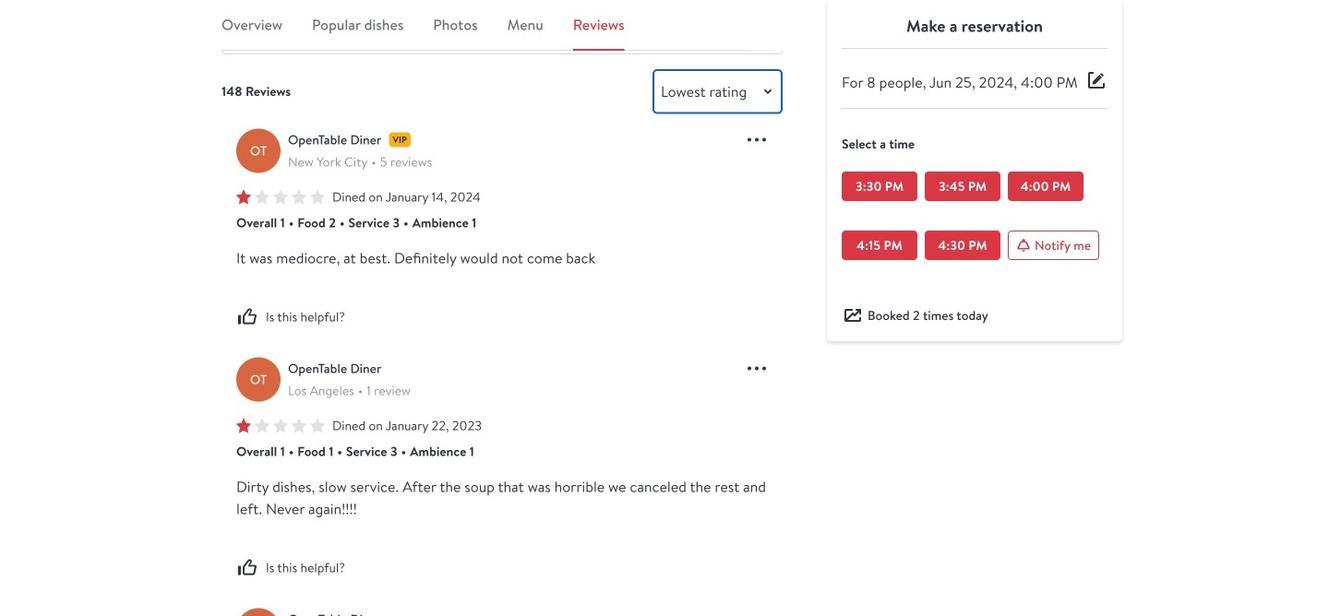 Task type: vqa. For each thing, say whether or not it's contained in the screenshot.
the $ corresponding to Gyu-Kaku - Charlotte
no



Task type: locate. For each thing, give the bounding box(es) containing it.
1 1 star image from the top
[[236, 190, 325, 204]]

1 star image
[[236, 190, 325, 204], [236, 418, 325, 433]]

avatar photo for opentable diner image
[[236, 129, 281, 173], [236, 358, 281, 402], [236, 609, 281, 617]]

2 vertical spatial avatar photo for opentable diner image
[[236, 609, 281, 617]]

0 vertical spatial 1 star image
[[236, 190, 325, 204]]

1 star image for 3rd avatar photo for opentable diner from the bottom of the reviews list element
[[236, 190, 325, 204]]

0 vertical spatial avatar photo for opentable diner image
[[236, 129, 281, 173]]

3 avatar photo for opentable diner image from the top
[[236, 609, 281, 617]]

2 1 star image from the top
[[236, 418, 325, 433]]

tab list
[[222, 14, 783, 51]]

Search all reviews search field
[[222, 10, 783, 54]]

1 vertical spatial avatar photo for opentable diner image
[[236, 358, 281, 402]]

reviews list element
[[222, 114, 783, 617]]

1 vertical spatial 1 star image
[[236, 418, 325, 433]]



Task type: describe. For each thing, give the bounding box(es) containing it.
2 avatar photo for opentable diner image from the top
[[236, 358, 281, 402]]

1 star image for second avatar photo for opentable diner from the top of the reviews list element
[[236, 418, 325, 433]]

1 avatar photo for opentable diner image from the top
[[236, 129, 281, 173]]



